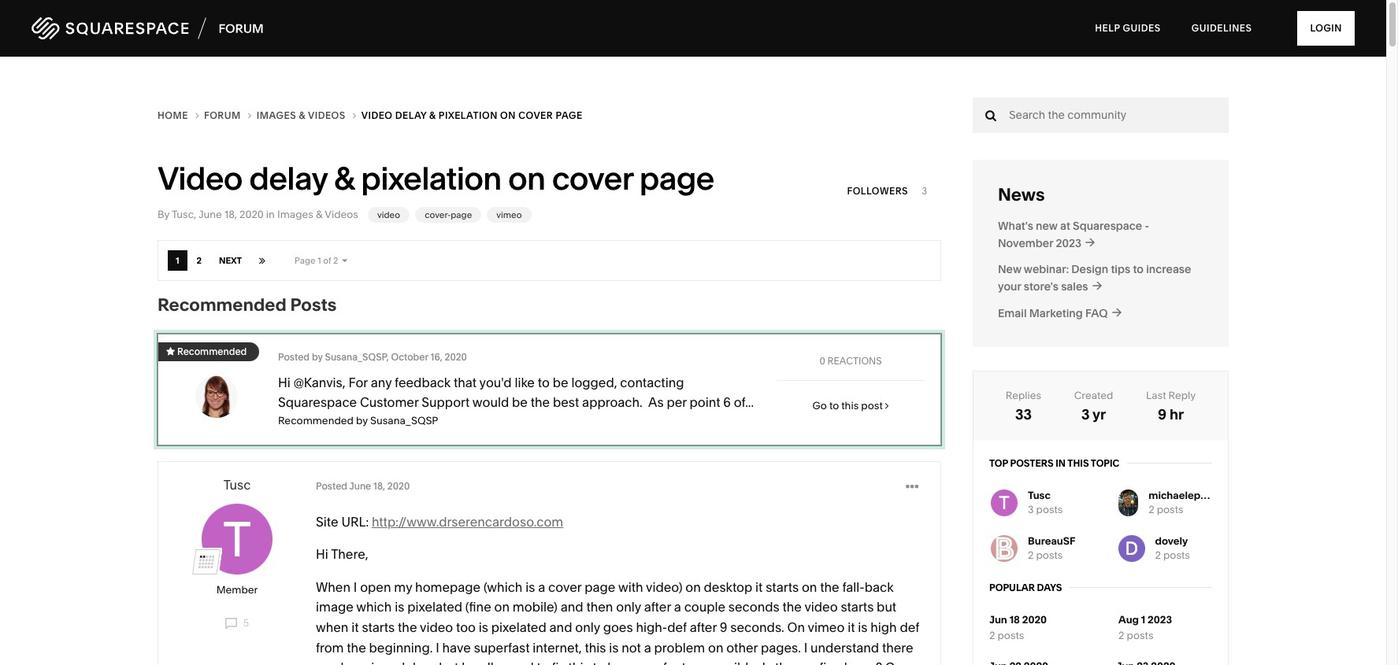 Task type: vqa. For each thing, say whether or not it's contained in the screenshot.
LEVEL 4 icon
no



Task type: describe. For each thing, give the bounding box(es) containing it.
1 vertical spatial images
[[277, 208, 313, 221]]

(which
[[484, 580, 523, 595]]

top posters in this topic
[[989, 457, 1120, 469]]

faq
[[1085, 307, 1108, 321]]

0 vertical spatial video delay & pixelation on cover page
[[361, 109, 583, 121]]

0 horizontal spatial video
[[158, 159, 242, 198]]

have
[[442, 640, 471, 656]]

1 as from the left
[[626, 660, 640, 666]]

cover-
[[425, 210, 451, 221]]

customer
[[360, 395, 419, 411]]

last reply 9 hr
[[1146, 389, 1196, 424]]

the up minor
[[347, 640, 366, 656]]

help
[[1095, 22, 1120, 34]]

can
[[316, 660, 338, 666]]

a up the mobile)
[[538, 580, 545, 595]]

images inside images & videos link
[[257, 109, 296, 121]]

beginning.
[[369, 640, 433, 656]]

posted for posted by susana_sqsp , october 16, 2020
[[278, 351, 310, 363]]

2020 left the in
[[240, 208, 264, 221]]

what's new at squarespace - november 2023
[[998, 219, 1149, 251]]

search image
[[985, 109, 996, 121]]

star image
[[166, 347, 175, 357]]

forum
[[204, 109, 243, 121]]

posts inside aug 1 2023 2 posts
[[1127, 629, 1154, 642]]

0 vertical spatial susana_sqsp link
[[325, 351, 387, 363]]

recommended for recommended posts
[[158, 295, 286, 316]]

mobile)
[[513, 600, 558, 615]]

top
[[989, 457, 1008, 469]]

new webinar: design tips to increase your store's sales link
[[998, 262, 1204, 296]]

fall-
[[842, 580, 865, 595]]

2 inside jun 18 2020 2 posts
[[989, 629, 995, 642]]

any
[[371, 375, 392, 391]]

when i open my homepage (which is a cover page with video) on desktop it starts on the fall-back image which is pixelated (fine on mobile) and then only after a couple seconds the video starts but when it starts the video too is pixelated and only goes high-def after 9 seconds. on vimeo it is high def from the beginning. i have superfast internet, this is not a problem on other pages. i understand there can be minor delays but i really need to fix this to be as perfect as possible. is there a fix please?
[[316, 580, 919, 666]]

internet,
[[533, 640, 582, 656]]

1 vertical spatial pixelation
[[361, 159, 501, 198]]

help guides link
[[1081, 8, 1175, 49]]

desktop
[[704, 580, 752, 595]]

michaeleparkour link
[[1149, 489, 1233, 502]]

other
[[727, 640, 758, 656]]

0 horizontal spatial tusc image
[[202, 504, 273, 575]]

0 reactions
[[820, 355, 882, 367]]

for
[[348, 375, 368, 391]]

3 for 3 posts
[[1028, 503, 1034, 516]]

dovely 2 posts
[[1155, 535, 1190, 561]]

posts
[[290, 295, 337, 316]]

help guides
[[1095, 22, 1161, 34]]

be right can
[[341, 660, 356, 666]]

tips
[[1111, 263, 1130, 277]]

1 for page 1 of 2
[[318, 256, 321, 267]]

1 vertical spatial starts
[[841, 600, 874, 615]]

cover inside when i open my homepage (which is a cover page with video) on desktop it starts on the fall-back image which is pixelated (fine on mobile) and then only after a couple seconds the video starts but when it starts the video too is pixelated and only goes high-def after 9 seconds. on vimeo it is high def from the beginning. i have superfast internet, this is not a problem on other pages. i understand there can be minor delays but i really need to fix this to be as perfect as possible. is there a fix please?
[[548, 580, 582, 595]]

susana_sqsp image
[[195, 376, 238, 418]]

angle right image for go to this post
[[885, 401, 889, 411]]

topic
[[1091, 457, 1120, 469]]

next
[[219, 256, 242, 267]]

november
[[998, 237, 1053, 251]]

high-
[[636, 620, 667, 636]]

1 horizontal spatial tusc link
[[223, 477, 251, 493]]

to right the "go"
[[829, 399, 839, 412]]

2023 inside aug 1 2023 2 posts
[[1148, 614, 1172, 626]]

angle right image for images & videos
[[353, 111, 357, 120]]

@kanvis,
[[294, 375, 345, 391]]

created 3 yr
[[1074, 389, 1113, 424]]

0 horizontal spatial video
[[377, 210, 400, 221]]

1 vertical spatial delay
[[249, 159, 327, 198]]

go to this post
[[813, 399, 885, 412]]

images & videos
[[257, 109, 348, 121]]

dovely image
[[1118, 535, 1145, 562]]

more options... image
[[906, 478, 918, 497]]

webinar:
[[1024, 263, 1069, 277]]

new webinar: design tips to increase your store's sales
[[998, 263, 1191, 294]]

2 horizontal spatial video
[[805, 600, 838, 615]]

is right too
[[479, 620, 488, 636]]

minor
[[359, 660, 394, 666]]

0 vertical spatial images & videos link
[[257, 107, 361, 124]]

bureausf image
[[991, 535, 1018, 562]]

i down 'on'
[[804, 640, 808, 656]]

2 link
[[189, 251, 210, 271]]

2 horizontal spatial it
[[848, 620, 855, 636]]

your
[[998, 280, 1021, 294]]

6
[[723, 395, 731, 411]]

in
[[1056, 457, 1066, 469]]

image
[[316, 600, 354, 615]]

1 horizontal spatial it
[[755, 580, 763, 595]]

only
[[616, 600, 641, 615]]

1 horizontal spatial pixelated
[[491, 620, 546, 636]]

1 vertical spatial video delay & pixelation on cover page
[[158, 159, 714, 198]]

need
[[503, 660, 534, 666]]

cover-page
[[425, 210, 472, 221]]

replies
[[1006, 389, 1041, 402]]

posts for tusc
[[1036, 503, 1063, 516]]

october
[[391, 351, 428, 363]]

to down only goes
[[593, 660, 605, 666]]

page
[[295, 256, 315, 267]]

be down like
[[512, 395, 528, 411]]

support would
[[422, 395, 509, 411]]

back
[[865, 580, 894, 595]]

by
[[158, 208, 169, 221]]

Search search field
[[1009, 98, 1153, 133]]

video link
[[368, 207, 410, 223]]

2020 up the site url: http://www.drserencardoso.com
[[387, 481, 410, 493]]

2 vertical spatial this
[[568, 660, 590, 666]]

posted for posted june 18, 2020
[[316, 481, 347, 493]]

0 horizontal spatial tusc
[[172, 208, 194, 221]]

1 vertical spatial this
[[585, 640, 606, 656]]

0 vertical spatial cover
[[518, 109, 553, 121]]

i left open
[[354, 580, 357, 595]]

reactions
[[828, 355, 882, 367]]

hi there,
[[316, 547, 368, 563]]

9 inside when i open my homepage (which is a cover page with video) on desktop it starts on the fall-back image which is pixelated (fine on mobile) and then only after a couple seconds the video starts but when it starts the video too is pixelated and only goes high-def after 9 seconds. on vimeo it is high def from the beginning. i have superfast internet, this is not a problem on other pages. i understand there can be minor delays but i really need to fix this to be as perfect as possible. is there a fix please?
[[720, 620, 727, 636]]

1 for aug 1 2023 2 posts
[[1141, 614, 1146, 626]]

home
[[158, 109, 191, 121]]

by inside hi @kanvis,    for any feedback that you'd like to be logged, contacting squarespace customer support would be the best approach.  as per point 6 of... recommended by susana_sqsp
[[356, 414, 368, 427]]

which
[[356, 600, 392, 615]]

high
[[871, 620, 897, 636]]

1 horizontal spatial starts
[[766, 580, 799, 595]]

0 vertical spatial there
[[882, 640, 913, 656]]

1 vertical spatial and
[[549, 620, 572, 636]]

url:
[[341, 514, 369, 530]]

tusc for tusc 3 posts
[[1028, 489, 1051, 502]]

what's new at squarespace - november 2023 link
[[998, 219, 1204, 252]]

news
[[998, 184, 1045, 206]]

i left "have"
[[436, 640, 439, 656]]

vimeo link
[[487, 207, 531, 223]]

1 vertical spatial susana_sqsp link
[[370, 414, 438, 427]]

susana_sqsp inside hi @kanvis,    for any feedback that you'd like to be logged, contacting squarespace customer support would be the best approach.  as per point 6 of... recommended by susana_sqsp
[[370, 414, 438, 427]]

1 horizontal spatial tusc image
[[991, 490, 1018, 517]]

there,
[[331, 547, 368, 563]]

1 def from the left
[[667, 620, 687, 636]]

5
[[241, 617, 249, 629]]

design
[[1072, 263, 1108, 277]]

vimeo inside when i open my homepage (which is a cover page with video) on desktop it starts on the fall-back image which is pixelated (fine on mobile) and then only after a couple seconds the video starts but when it starts the video too is pixelated and only goes high-def after 9 seconds. on vimeo it is high def from the beginning. i have superfast internet, this is not a problem on other pages. i understand there can be minor delays but i really need to fix this to be as perfect as possible. is there a fix please?
[[808, 620, 845, 636]]

homepage
[[415, 580, 481, 595]]

go
[[813, 399, 827, 412]]

recommended inside hi @kanvis,    for any feedback that you'd like to be logged, contacting squarespace customer support would be the best approach.  as per point 6 of... recommended by susana_sqsp
[[278, 414, 354, 427]]

from
[[316, 640, 344, 656]]

level 2 image
[[192, 548, 221, 577]]

comment image
[[225, 618, 238, 630]]

vimeo inside vimeo link
[[497, 210, 522, 221]]

problem
[[654, 640, 705, 656]]

1 horizontal spatial ,
[[387, 351, 389, 363]]

recommended for recommended
[[175, 346, 247, 358]]

(fine
[[465, 600, 491, 615]]

the up beginning.
[[398, 620, 417, 636]]

http://www.drserencardoso.com link
[[372, 514, 563, 530]]

store's
[[1024, 280, 1059, 294]]

hi for hi there,
[[316, 547, 328, 563]]

2023 inside what's new at squarespace - november 2023
[[1056, 237, 1082, 251]]

new
[[1036, 219, 1058, 233]]

bureausf link
[[1028, 535, 1076, 548]]

0 vertical spatial susana_sqsp
[[325, 351, 387, 363]]

0 vertical spatial 18,
[[224, 208, 237, 221]]

1 vertical spatial 18,
[[373, 481, 385, 493]]

posters
[[1010, 457, 1054, 469]]

1 vertical spatial images & videos link
[[277, 208, 358, 221]]

-
[[1145, 219, 1149, 233]]

to down internet,
[[537, 660, 549, 666]]



Task type: locate. For each thing, give the bounding box(es) containing it.
when
[[316, 620, 349, 636]]

video
[[361, 109, 393, 121], [158, 159, 242, 198]]

vimeo right cover-page
[[497, 210, 522, 221]]

is down "my"
[[395, 600, 404, 615]]

created
[[1074, 389, 1113, 402]]

2 inside michaeleparkour 2 posts
[[1149, 503, 1154, 516]]

to inside hi @kanvis,    for any feedback that you'd like to be logged, contacting squarespace customer support would be the best approach.  as per point 6 of... recommended by susana_sqsp
[[538, 375, 550, 391]]

&
[[299, 109, 306, 121], [429, 109, 436, 121], [334, 159, 354, 198], [316, 208, 323, 221]]

forum link
[[204, 107, 257, 124]]

0 horizontal spatial june
[[198, 208, 222, 221]]

2 inside bureausf 2 posts
[[1028, 549, 1034, 561]]

page 1 of 2 link
[[287, 251, 355, 271]]

posts down "bureausf" link
[[1036, 549, 1063, 561]]

16,
[[431, 351, 442, 363]]

0 horizontal spatial it
[[352, 620, 359, 636]]

you'd
[[479, 375, 512, 391]]

starts up seconds
[[766, 580, 799, 595]]

and left the then
[[561, 600, 583, 615]]

posted june 18, 2020
[[316, 481, 410, 493]]

1 horizontal spatial 2023
[[1148, 614, 1172, 626]]

0 vertical spatial video
[[377, 210, 400, 221]]

pixelated down the mobile)
[[491, 620, 546, 636]]

angle right image
[[196, 111, 199, 120]]

2020 right 16,
[[445, 351, 467, 363]]

2 inside dovely 2 posts
[[1155, 549, 1161, 561]]

recommended posts
[[158, 295, 337, 316]]

1 vertical spatial after
[[690, 620, 717, 636]]

0 horizontal spatial pixelated
[[407, 600, 462, 615]]

dovely
[[1155, 535, 1188, 548]]

angle right image
[[248, 111, 252, 120], [353, 111, 357, 120], [885, 401, 889, 411]]

1 horizontal spatial 18,
[[373, 481, 385, 493]]

site
[[316, 514, 338, 530]]

page inside cover-page link
[[451, 210, 472, 221]]

1 horizontal spatial delay
[[395, 109, 427, 121]]

feedback
[[395, 375, 451, 391]]

1 vertical spatial susana_sqsp
[[370, 414, 438, 427]]

fix down internet,
[[552, 660, 565, 666]]

but up high
[[877, 600, 897, 615]]

1 vertical spatial cover
[[552, 159, 633, 198]]

images right the in
[[277, 208, 313, 221]]

like
[[515, 375, 535, 391]]

posts inside dovely 2 posts
[[1163, 549, 1190, 561]]

the up 'on'
[[783, 600, 802, 615]]

posts inside bureausf 2 posts
[[1036, 549, 1063, 561]]

5 link
[[225, 617, 249, 630]]

the inside hi @kanvis,    for any feedback that you'd like to be logged, contacting squarespace customer support would be the best approach.  as per point 6 of... recommended by susana_sqsp
[[531, 395, 550, 411]]

angle right image inside forum link
[[248, 111, 252, 120]]

squarespace forum image
[[32, 15, 264, 42]]

0 vertical spatial delay
[[395, 109, 427, 121]]

understand
[[811, 640, 879, 656]]

1 vertical spatial but
[[439, 660, 459, 666]]

1 horizontal spatial vimeo
[[808, 620, 845, 636]]

angle right image inside go to this post link
[[885, 401, 889, 411]]

per
[[667, 395, 687, 411]]

2 def from the left
[[900, 620, 919, 636]]

video left cover-
[[377, 210, 400, 221]]

1 horizontal spatial squarespace
[[1073, 219, 1142, 233]]

squarespace inside hi @kanvis,    for any feedback that you'd like to be logged, contacting squarespace customer support would be the best approach.  as per point 6 of... recommended by susana_sqsp
[[278, 395, 357, 411]]

1 horizontal spatial def
[[900, 620, 919, 636]]

bureausf
[[1028, 535, 1076, 548]]

0 vertical spatial and
[[561, 600, 583, 615]]

0 horizontal spatial def
[[667, 620, 687, 636]]

0 vertical spatial images
[[257, 109, 296, 121]]

posted by susana_sqsp , october 16, 2020
[[278, 351, 467, 363]]

2 horizontal spatial 1
[[1141, 614, 1146, 626]]

0 horizontal spatial starts
[[362, 620, 395, 636]]

increase
[[1146, 263, 1191, 277]]

1 left of
[[318, 256, 321, 267]]

hi left there,
[[316, 547, 328, 563]]

tusc 3 posts
[[1028, 489, 1063, 516]]

0 vertical spatial recommended
[[158, 295, 286, 316]]

2 vertical spatial starts
[[362, 620, 395, 636]]

1 vertical spatial squarespace
[[278, 395, 357, 411]]

0 vertical spatial by
[[312, 351, 323, 363]]

hi
[[278, 375, 290, 391], [316, 547, 328, 563]]

starts down the which
[[362, 620, 395, 636]]

video
[[377, 210, 400, 221], [805, 600, 838, 615], [420, 620, 453, 636]]

but down "have"
[[439, 660, 459, 666]]

hi inside hi @kanvis,    for any feedback that you'd like to be logged, contacting squarespace customer support would be the best approach.  as per point 6 of... recommended by susana_sqsp
[[278, 375, 290, 391]]

2 horizontal spatial 3
[[1081, 405, 1090, 424]]

fix down understand
[[819, 660, 833, 666]]

9 left hr
[[1158, 405, 1167, 424]]

0 vertical spatial starts
[[766, 580, 799, 595]]

last
[[1146, 389, 1166, 402]]

by down customer
[[356, 414, 368, 427]]

recommended down 'next'
[[158, 295, 286, 316]]

2 right of
[[333, 256, 338, 267]]

susana_sqsp link up for
[[325, 351, 387, 363]]

2 vertical spatial recommended
[[278, 414, 354, 427]]

this down only goes
[[585, 640, 606, 656]]

2 horizontal spatial angle right image
[[885, 401, 889, 411]]

1 right aug
[[1141, 614, 1146, 626]]

1 vertical spatial videos
[[325, 208, 358, 221]]

posted up @kanvis,
[[278, 351, 310, 363]]

followers
[[847, 185, 908, 197]]

login link
[[1298, 11, 1355, 46]]

on
[[787, 620, 805, 636]]

and up internet,
[[549, 620, 572, 636]]

a down understand
[[809, 660, 816, 666]]

0 vertical spatial this
[[842, 399, 859, 412]]

aug 1 2023 2 posts
[[1119, 614, 1172, 642]]

0 vertical spatial video
[[361, 109, 393, 121]]

guidelines
[[1192, 22, 1252, 34]]

then
[[586, 600, 613, 615]]

0 horizontal spatial 3
[[922, 185, 928, 197]]

best
[[553, 395, 579, 411]]

1 horizontal spatial angle right image
[[353, 111, 357, 120]]

0 vertical spatial pixelation
[[439, 109, 498, 121]]

0
[[820, 355, 825, 367]]

0 horizontal spatial posted
[[278, 351, 310, 363]]

a down video) on
[[674, 600, 681, 615]]

email marketing faq
[[998, 307, 1110, 321]]

tusc for tusc
[[223, 477, 251, 493]]

to right like
[[538, 375, 550, 391]]

0 horizontal spatial there
[[775, 660, 806, 666]]

0 vertical spatial squarespace
[[1073, 219, 1142, 233]]

0 horizontal spatial fix
[[552, 660, 565, 666]]

posts for dovely
[[1163, 549, 1190, 561]]

be up best
[[553, 375, 568, 391]]

home link
[[158, 107, 204, 124]]

video) on
[[646, 580, 701, 595]]

2 down jun
[[989, 629, 995, 642]]

angle right image right post
[[885, 401, 889, 411]]

posts for michaeleparkour
[[1157, 503, 1184, 516]]

1 horizontal spatial video
[[420, 620, 453, 636]]

caret down image
[[342, 257, 347, 266]]

1 horizontal spatial after
[[690, 620, 717, 636]]

0 horizontal spatial ,
[[194, 208, 196, 221]]

1 left the 2 link
[[176, 256, 179, 267]]

def up problem
[[667, 620, 687, 636]]

susana_sqsp
[[325, 351, 387, 363], [370, 414, 438, 427]]

1 horizontal spatial video
[[361, 109, 393, 121]]

angle double right image
[[259, 256, 265, 267]]

by tusc , june 18, 2020 in images & videos
[[158, 208, 358, 221]]

0 vertical spatial 3
[[922, 185, 928, 197]]

hi for hi @kanvis,    for any feedback that you'd like to be logged, contacting squarespace customer support would be the best approach.  as per point 6 of... recommended by susana_sqsp
[[278, 375, 290, 391]]

3 up bureausf
[[1028, 503, 1034, 516]]

guides
[[1123, 22, 1161, 34]]

2 horizontal spatial tusc link
[[1028, 489, 1051, 502]]

hi left @kanvis,
[[278, 375, 290, 391]]

, left october
[[387, 351, 389, 363]]

guidelines link
[[1177, 8, 1266, 49]]

18
[[1010, 614, 1020, 626]]

1 horizontal spatial 1
[[318, 256, 321, 267]]

2 right "1" link
[[197, 256, 202, 267]]

as down not
[[626, 660, 640, 666]]

1 vertical spatial 2023
[[1148, 614, 1172, 626]]

fix
[[552, 660, 565, 666], [819, 660, 833, 666]]

0 horizontal spatial 9
[[720, 620, 727, 636]]

tusc image
[[991, 490, 1018, 517], [202, 504, 273, 575]]

in
[[266, 208, 275, 221]]

1 vertical spatial recommended
[[175, 346, 247, 358]]

popular days
[[989, 582, 1062, 594]]

0 horizontal spatial but
[[439, 660, 459, 666]]

posts down 18
[[998, 629, 1024, 642]]

is up the mobile)
[[526, 580, 535, 595]]

images & videos link
[[257, 107, 361, 124], [277, 208, 358, 221]]

2 as from the left
[[689, 660, 702, 666]]

tusc inside the tusc 3 posts
[[1028, 489, 1051, 502]]

2 down "bureausf" link
[[1028, 549, 1034, 561]]

2 horizontal spatial tusc
[[1028, 489, 1051, 502]]

there down pages.
[[775, 660, 806, 666]]

0 horizontal spatial squarespace
[[278, 395, 357, 411]]

marketing
[[1029, 307, 1083, 321]]

3 for 3 yr
[[1081, 405, 1090, 424]]

michaeleparkour
[[1149, 489, 1233, 502]]

there
[[882, 640, 913, 656], [775, 660, 806, 666]]

1 vertical spatial hi
[[316, 547, 328, 563]]

this down internet,
[[568, 660, 590, 666]]

3 inside created 3 yr
[[1081, 405, 1090, 424]]

1 fix from the left
[[552, 660, 565, 666]]

posts down aug
[[1127, 629, 1154, 642]]

0 horizontal spatial 1
[[176, 256, 179, 267]]

1 horizontal spatial as
[[689, 660, 702, 666]]

2023 down at
[[1056, 237, 1082, 251]]

after down couple
[[690, 620, 717, 636]]

posts inside michaeleparkour 2 posts
[[1157, 503, 1184, 516]]

it up understand
[[848, 620, 855, 636]]

susana_sqsp up for
[[325, 351, 387, 363]]

18, left the in
[[224, 208, 237, 221]]

0 vertical spatial ,
[[194, 208, 196, 221]]

9 up other
[[720, 620, 727, 636]]

to inside new webinar: design tips to increase your store's sales
[[1133, 263, 1144, 277]]

1 horizontal spatial fix
[[819, 660, 833, 666]]

0 horizontal spatial vimeo
[[497, 210, 522, 221]]

,
[[194, 208, 196, 221], [387, 351, 389, 363]]

login
[[1310, 22, 1342, 34]]

0 vertical spatial june
[[198, 208, 222, 221]]

2 inside aug 1 2023 2 posts
[[1119, 629, 1124, 642]]

is left not
[[609, 640, 619, 656]]

2 right the michaeleparkour image
[[1149, 503, 1154, 516]]

video up "have"
[[420, 620, 453, 636]]

is left high
[[858, 620, 868, 636]]

angle right image for forum
[[248, 111, 252, 120]]

1 vertical spatial june
[[349, 481, 371, 493]]

0 horizontal spatial as
[[626, 660, 640, 666]]

2 down the dovely
[[1155, 549, 1161, 561]]

michaeleparkour 2 posts
[[1149, 489, 1233, 516]]

at
[[1060, 219, 1070, 233]]

squarespace left -
[[1073, 219, 1142, 233]]

1 vertical spatial 3
[[1081, 405, 1090, 424]]

1 vertical spatial video
[[805, 600, 838, 615]]

def right high
[[900, 620, 919, 636]]

2020 inside jun 18 2020 2 posts
[[1022, 614, 1047, 626]]

2 vertical spatial cover
[[548, 580, 582, 595]]

2 down aug
[[1119, 629, 1124, 642]]

june right by
[[198, 208, 222, 221]]

posts inside the tusc 3 posts
[[1036, 503, 1063, 516]]

not
[[622, 640, 641, 656]]

posts for bureausf
[[1036, 549, 1063, 561]]

video delay & pixelation on cover page
[[361, 109, 583, 121], [158, 159, 714, 198]]

i down "have"
[[462, 660, 465, 666]]

the left fall-
[[820, 580, 839, 595]]

posted up site
[[316, 481, 347, 493]]

, right by
[[194, 208, 196, 221]]

delays
[[397, 660, 436, 666]]

when
[[316, 580, 351, 595]]

18,
[[224, 208, 237, 221], [373, 481, 385, 493]]

angle right image right forum
[[248, 111, 252, 120]]

a right not
[[644, 640, 651, 656]]

squarespace inside what's new at squarespace - november 2023
[[1073, 219, 1142, 233]]

1 horizontal spatial hi
[[316, 547, 328, 563]]

3
[[922, 185, 928, 197], [1081, 405, 1090, 424], [1028, 503, 1034, 516]]

with
[[618, 580, 643, 595]]

after up high-
[[644, 600, 671, 615]]

hi @kanvis,    for any feedback that you'd like to be logged, contacting squarespace customer support would be the best approach.  as per point 6 of... recommended by susana_sqsp
[[278, 375, 754, 427]]

susana_sqsp down customer
[[370, 414, 438, 427]]

email
[[998, 307, 1027, 321]]

reply
[[1169, 389, 1196, 402]]

1 horizontal spatial tusc
[[223, 477, 251, 493]]

2 fix from the left
[[819, 660, 833, 666]]

bureausf 2 posts
[[1028, 535, 1076, 561]]

really
[[468, 660, 500, 666]]

1 horizontal spatial posted
[[316, 481, 347, 493]]

1 inside aug 1 2023 2 posts
[[1141, 614, 1146, 626]]

tusc image down top
[[991, 490, 1018, 517]]

squarespace down @kanvis,
[[278, 395, 357, 411]]

0 horizontal spatial by
[[312, 351, 323, 363]]

0 vertical spatial but
[[877, 600, 897, 615]]

be down not
[[608, 660, 623, 666]]

1 horizontal spatial by
[[356, 414, 368, 427]]

images right forum
[[257, 109, 296, 121]]

it right when
[[352, 620, 359, 636]]

1 vertical spatial posted
[[316, 481, 347, 493]]

the down like
[[531, 395, 550, 411]]

0 vertical spatial hi
[[278, 375, 290, 391]]

of...
[[734, 395, 754, 411]]

but
[[877, 600, 897, 615], [439, 660, 459, 666]]

june up url:
[[349, 481, 371, 493]]

0 vertical spatial videos
[[308, 109, 345, 121]]

days
[[1037, 582, 1062, 594]]

susana_sqsp link down customer
[[370, 414, 438, 427]]

logged, contacting
[[571, 375, 684, 391]]

18, up the site url: http://www.drserencardoso.com
[[373, 481, 385, 493]]

2 vertical spatial video
[[420, 620, 453, 636]]

this left post
[[842, 399, 859, 412]]

1 link
[[168, 251, 187, 271]]

to
[[1133, 263, 1144, 277], [538, 375, 550, 391], [829, 399, 839, 412], [537, 660, 549, 666], [593, 660, 605, 666]]

starts down fall-
[[841, 600, 874, 615]]

michaeleparkour image
[[1118, 490, 1138, 517]]

3 inside the tusc 3 posts
[[1028, 503, 1034, 516]]

video right images & videos
[[361, 109, 393, 121]]

2023 right aug
[[1148, 614, 1172, 626]]

1
[[176, 256, 179, 267], [318, 256, 321, 267], [1141, 614, 1146, 626]]

0 horizontal spatial tusc link
[[172, 208, 194, 221]]

9 inside last reply 9 hr
[[1158, 405, 1167, 424]]

0 horizontal spatial after
[[644, 600, 671, 615]]

1 vertical spatial vimeo
[[808, 620, 845, 636]]

seconds
[[729, 600, 780, 615]]

0 horizontal spatial angle right image
[[248, 111, 252, 120]]

page inside when i open my homepage (which is a cover page with video) on desktop it starts on the fall-back image which is pixelated (fine on mobile) and then only after a couple seconds the video starts but when it starts the video too is pixelated and only goes high-def after 9 seconds. on vimeo it is high def from the beginning. i have superfast internet, this is not a problem on other pages. i understand there can be minor delays but i really need to fix this to be as perfect as possible. is there a fix please?
[[585, 580, 615, 595]]

posts up "bureausf" link
[[1036, 503, 1063, 516]]

2 vertical spatial 3
[[1028, 503, 1034, 516]]

it up seconds
[[755, 580, 763, 595]]

open
[[360, 580, 391, 595]]

dovely link
[[1155, 535, 1188, 548]]

1 vertical spatial by
[[356, 414, 368, 427]]

next link
[[211, 251, 250, 271]]

pixelated down homepage
[[407, 600, 462, 615]]

recommended up susana_sqsp image
[[175, 346, 247, 358]]

that
[[454, 375, 477, 391]]

1 vertical spatial there
[[775, 660, 806, 666]]

delay
[[395, 109, 427, 121], [249, 159, 327, 198]]

videos
[[308, 109, 345, 121], [325, 208, 358, 221]]

vimeo up understand
[[808, 620, 845, 636]]

0 horizontal spatial delay
[[249, 159, 327, 198]]

there down high
[[882, 640, 913, 656]]

1 vertical spatial video
[[158, 159, 242, 198]]

by up @kanvis,
[[312, 351, 323, 363]]

to right tips
[[1133, 263, 1144, 277]]

posts inside jun 18 2020 2 posts
[[998, 629, 1024, 642]]

0 horizontal spatial hi
[[278, 375, 290, 391]]

site url: http://www.drserencardoso.com
[[316, 514, 563, 530]]

angle right image right images & videos
[[353, 111, 357, 120]]



